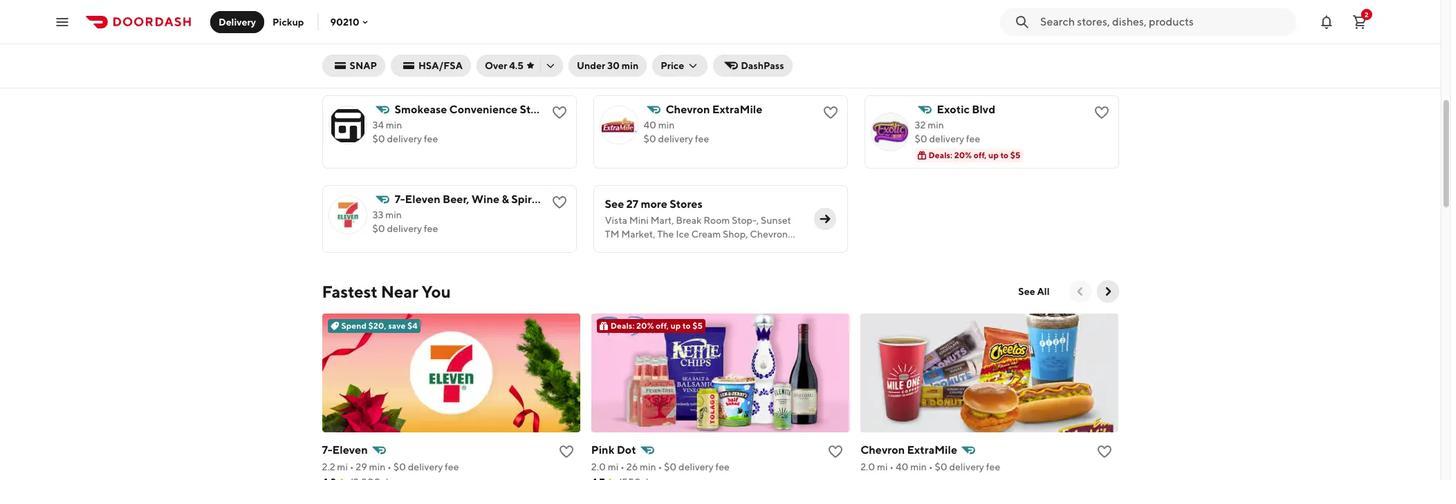 Task type: locate. For each thing, give the bounding box(es) containing it.
click to add this store to your saved list image for 7-eleven
[[558, 444, 575, 461]]

2 horizontal spatial $0 delivery fee
[[915, 44, 980, 55]]

7- up 2.2
[[322, 444, 332, 457]]

5 • from the left
[[890, 462, 894, 473]]

4.5
[[509, 60, 524, 71]]

0 horizontal spatial off,
[[656, 321, 669, 331]]

pickup
[[273, 16, 304, 27]]

2 horizontal spatial 20%
[[954, 150, 972, 160]]

26
[[626, 462, 638, 473]]

1 horizontal spatial $0 delivery fee
[[644, 44, 709, 55]]

mi for 7-
[[337, 462, 348, 473]]

2.0 for chevron extramile
[[860, 462, 875, 473]]

dashpass button
[[713, 55, 792, 77]]

chevron up 2.0 mi • 40 min • $​0 delivery fee
[[860, 444, 905, 457]]

$30+
[[471, 60, 491, 71]]

2.0 for pink dot
[[591, 462, 606, 473]]

0 vertical spatial to
[[1000, 150, 1009, 160]]

min
[[622, 60, 639, 71], [386, 120, 402, 131], [658, 120, 675, 131], [928, 120, 944, 131], [385, 210, 402, 221], [369, 462, 385, 473], [640, 462, 656, 473], [910, 462, 927, 473]]

1 horizontal spatial chevron
[[860, 444, 905, 457]]

smokease convenience store
[[395, 103, 548, 116]]

pink
[[591, 444, 614, 457]]

3 • from the left
[[620, 462, 624, 473]]

0 vertical spatial 40
[[644, 120, 656, 131]]

30
[[607, 60, 620, 71]]

save right $35,
[[729, 60, 747, 71]]

chevron extramile
[[666, 103, 762, 116], [860, 444, 957, 457]]

0 horizontal spatial up
[[670, 321, 681, 331]]

$4
[[407, 321, 418, 331]]

0 vertical spatial 7-
[[395, 193, 405, 206]]

33
[[372, 210, 383, 221]]

eleven up 33 min $0 delivery fee at the top left of the page
[[405, 193, 440, 206]]

delivery
[[387, 44, 422, 55], [658, 44, 693, 55], [929, 44, 964, 55], [387, 133, 422, 145], [658, 133, 693, 145], [929, 133, 964, 145], [387, 223, 422, 234], [408, 462, 443, 473], [679, 462, 714, 473], [949, 462, 984, 473]]

see left all
[[1018, 286, 1035, 297]]

spend left $35,
[[683, 60, 708, 71]]

0 vertical spatial $5
[[748, 60, 759, 71]]

&
[[502, 193, 509, 206]]

click to add this store to your saved list image for smokease convenience store
[[551, 104, 567, 121]]

0 vertical spatial save
[[729, 60, 747, 71]]

eleven
[[405, 193, 440, 206], [332, 444, 368, 457]]

you
[[422, 282, 451, 302]]

2 $​0 from the left
[[664, 462, 677, 473]]

1 horizontal spatial see
[[1018, 286, 1035, 297]]

up
[[988, 150, 999, 160], [670, 321, 681, 331]]

see all link
[[1010, 281, 1058, 303]]

1 horizontal spatial extramile
[[907, 444, 957, 457]]

extramile up 2.0 mi • 40 min • $​0 delivery fee
[[907, 444, 957, 457]]

click to add this store to your saved list image for 7-eleven beer, wine & spirits
[[551, 194, 567, 211]]

2 mi from the left
[[608, 462, 618, 473]]

2 horizontal spatial $​0
[[935, 462, 947, 473]]

1 horizontal spatial click to add this store to your saved list image
[[827, 444, 844, 461]]

snap
[[350, 60, 377, 71]]

32
[[915, 120, 926, 131]]

$0 inside the '32 min $0 delivery fee'
[[915, 133, 927, 145]]

0 horizontal spatial click to add this store to your saved list image
[[558, 444, 575, 461]]

hsa/fsa
[[418, 60, 463, 71]]

$5
[[748, 60, 759, 71], [1010, 150, 1021, 160], [692, 321, 703, 331]]

2.2 mi • 29 min • $​0 delivery fee
[[322, 462, 459, 473]]

27
[[626, 198, 638, 211]]

dashpass
[[741, 60, 784, 71]]

see for see all
[[1018, 286, 1035, 297]]

0 horizontal spatial deals: 20% off, up to $5
[[611, 321, 703, 331]]

open menu image
[[54, 13, 71, 30]]

1 horizontal spatial 2.0
[[860, 462, 875, 473]]

click to add this store to your saved list image for pink dot
[[827, 444, 844, 461]]

$0 delivery fee up off
[[372, 44, 438, 55]]

eleven for 7-eleven
[[332, 444, 368, 457]]

0 horizontal spatial 40
[[644, 120, 656, 131]]

exotic
[[937, 103, 970, 116]]

0 horizontal spatial 20%
[[412, 60, 430, 71]]

$0 delivery fee for 20%
[[372, 44, 438, 55]]

extramile
[[712, 103, 762, 116], [907, 444, 957, 457]]

$35,
[[710, 60, 727, 71]]

see for see 27 more stores
[[605, 198, 624, 211]]

7- up 33 min $0 delivery fee at the top left of the page
[[395, 193, 405, 206]]

fastest
[[322, 282, 378, 302]]

2
[[1365, 10, 1369, 18]]

see
[[605, 198, 624, 211], [1018, 286, 1035, 297]]

40
[[644, 120, 656, 131], [896, 462, 908, 473]]

spend left the $20,
[[341, 321, 367, 331]]

see 27 more stores
[[605, 198, 702, 211]]

2 $0 delivery fee from the left
[[644, 44, 709, 55]]

0 vertical spatial chevron extramile
[[666, 103, 762, 116]]

deals: 20% off, up to $5
[[929, 150, 1021, 160], [611, 321, 703, 331]]

1 horizontal spatial spend
[[683, 60, 708, 71]]

fee inside 40 min $0 delivery fee
[[695, 133, 709, 145]]

$​0 for eleven
[[393, 462, 406, 473]]

delivery inside 40 min $0 delivery fee
[[658, 133, 693, 145]]

1 horizontal spatial up
[[988, 150, 999, 160]]

40 min $0 delivery fee
[[644, 120, 709, 145]]

0 vertical spatial chevron
[[666, 103, 710, 116]]

0 vertical spatial deals: 20% off, up to $5
[[929, 150, 1021, 160]]

chevron extramile up 40 min $0 delivery fee
[[666, 103, 762, 116]]

4 • from the left
[[658, 462, 662, 473]]

1 vertical spatial $5
[[1010, 150, 1021, 160]]

2 horizontal spatial $5
[[1010, 150, 1021, 160]]

1 vertical spatial see
[[1018, 286, 1035, 297]]

$0 delivery fee up exotic
[[915, 44, 980, 55]]

3 $​0 from the left
[[935, 462, 947, 473]]

1 vertical spatial chevron
[[860, 444, 905, 457]]

fee
[[424, 44, 438, 55], [695, 44, 709, 55], [966, 44, 980, 55], [424, 133, 438, 145], [695, 133, 709, 145], [966, 133, 980, 145], [424, 223, 438, 234], [445, 462, 459, 473], [715, 462, 730, 473], [986, 462, 1000, 473]]

deals: 20% off orders $30+
[[386, 60, 491, 71]]

$0 delivery fee up price
[[644, 44, 709, 55]]

click to add this store to your saved list image
[[1093, 15, 1110, 31], [558, 444, 575, 461], [827, 444, 844, 461]]

click to add this store to your saved list image
[[551, 104, 567, 121], [822, 104, 839, 121], [1093, 104, 1110, 121], [551, 194, 567, 211], [1097, 444, 1113, 461]]

0 horizontal spatial 2.0
[[591, 462, 606, 473]]

0 horizontal spatial to
[[682, 321, 691, 331]]

chevron extramile up 2.0 mi • 40 min • $​0 delivery fee
[[860, 444, 957, 457]]

orders
[[444, 60, 469, 71]]

0 horizontal spatial chevron extramile
[[666, 103, 762, 116]]

deals: spend $35, save $5
[[657, 60, 759, 71]]

1 vertical spatial 20%
[[954, 150, 972, 160]]

7-eleven beer, wine & spirits
[[395, 193, 544, 206]]

0 horizontal spatial mi
[[337, 462, 348, 473]]

1 vertical spatial deals: 20% off, up to $5
[[611, 321, 703, 331]]

1 vertical spatial 7-
[[322, 444, 332, 457]]

29
[[356, 462, 367, 473]]

2 2.0 from the left
[[860, 462, 875, 473]]

0 horizontal spatial 7-
[[322, 444, 332, 457]]

under
[[577, 60, 605, 71]]

to
[[1000, 150, 1009, 160], [682, 321, 691, 331]]

$​0 for dot
[[664, 462, 677, 473]]

spend
[[683, 60, 708, 71], [341, 321, 367, 331]]

7- for 7-eleven beer, wine & spirits
[[395, 193, 405, 206]]

mi for chevron
[[877, 462, 888, 473]]

mi
[[337, 462, 348, 473], [608, 462, 618, 473], [877, 462, 888, 473]]

1 horizontal spatial $5
[[748, 60, 759, 71]]

0 vertical spatial off,
[[974, 150, 987, 160]]

price
[[661, 60, 684, 71]]

1 horizontal spatial eleven
[[405, 193, 440, 206]]

$0 delivery fee
[[372, 44, 438, 55], [644, 44, 709, 55], [915, 44, 980, 55]]

near
[[381, 282, 418, 302]]

see left 27
[[605, 198, 624, 211]]

1 horizontal spatial to
[[1000, 150, 1009, 160]]

1 $​0 from the left
[[393, 462, 406, 473]]

$20,
[[368, 321, 386, 331]]

0 horizontal spatial $5
[[692, 321, 703, 331]]

store
[[520, 103, 548, 116]]

$​0
[[393, 462, 406, 473], [664, 462, 677, 473], [935, 462, 947, 473]]

6 • from the left
[[929, 462, 933, 473]]

1 vertical spatial 40
[[896, 462, 908, 473]]

save left $4
[[388, 321, 406, 331]]

2 • from the left
[[387, 462, 391, 473]]

0 horizontal spatial $​0
[[393, 462, 406, 473]]

1 horizontal spatial deals: 20% off, up to $5
[[929, 150, 1021, 160]]

delivery inside the '32 min $0 delivery fee'
[[929, 133, 964, 145]]

0 horizontal spatial $0 delivery fee
[[372, 44, 438, 55]]

1 vertical spatial spend
[[341, 321, 367, 331]]

extramile down dashpass button
[[712, 103, 762, 116]]

see all image
[[818, 212, 832, 226]]

1 horizontal spatial mi
[[608, 462, 618, 473]]

1 mi from the left
[[337, 462, 348, 473]]

1 horizontal spatial 7-
[[395, 193, 405, 206]]

7-
[[395, 193, 405, 206], [322, 444, 332, 457]]

1 2.0 from the left
[[591, 462, 606, 473]]

delivery inside 34 min $0 delivery fee
[[387, 133, 422, 145]]

snap button
[[322, 55, 385, 77]]

1 vertical spatial up
[[670, 321, 681, 331]]

eleven up 29
[[332, 444, 368, 457]]

1 horizontal spatial $​0
[[664, 462, 677, 473]]

0 horizontal spatial chevron
[[666, 103, 710, 116]]

notification bell image
[[1318, 13, 1335, 30]]

0 horizontal spatial eleven
[[332, 444, 368, 457]]

under 30 min
[[577, 60, 639, 71]]

1 horizontal spatial chevron extramile
[[860, 444, 957, 457]]

1 vertical spatial to
[[682, 321, 691, 331]]

•
[[350, 462, 354, 473], [387, 462, 391, 473], [620, 462, 624, 473], [658, 462, 662, 473], [890, 462, 894, 473], [929, 462, 933, 473]]

2 horizontal spatial mi
[[877, 462, 888, 473]]

0 vertical spatial see
[[605, 198, 624, 211]]

deals:
[[386, 60, 410, 71], [657, 60, 681, 71], [929, 150, 952, 160], [611, 321, 635, 331]]

0 horizontal spatial spend
[[341, 321, 367, 331]]

fee inside 34 min $0 delivery fee
[[424, 133, 438, 145]]

0 horizontal spatial see
[[605, 198, 624, 211]]

off,
[[974, 150, 987, 160], [656, 321, 669, 331]]

0 horizontal spatial save
[[388, 321, 406, 331]]

all
[[1037, 286, 1050, 297]]

1 horizontal spatial 20%
[[636, 321, 654, 331]]

min inside the '32 min $0 delivery fee'
[[928, 120, 944, 131]]

chevron
[[666, 103, 710, 116], [860, 444, 905, 457]]

chevron up 40 min $0 delivery fee
[[666, 103, 710, 116]]

3 mi from the left
[[877, 462, 888, 473]]

90210
[[330, 16, 359, 27]]

2.0
[[591, 462, 606, 473], [860, 462, 875, 473]]

off
[[431, 60, 443, 71]]

save
[[729, 60, 747, 71], [388, 321, 406, 331]]

1 vertical spatial eleven
[[332, 444, 368, 457]]

1 $0 delivery fee from the left
[[372, 44, 438, 55]]

0 vertical spatial up
[[988, 150, 999, 160]]

$0
[[372, 44, 385, 55], [644, 44, 656, 55], [915, 44, 927, 55], [372, 133, 385, 145], [644, 133, 656, 145], [915, 133, 927, 145], [372, 223, 385, 234]]

0 vertical spatial eleven
[[405, 193, 440, 206]]

0 vertical spatial extramile
[[712, 103, 762, 116]]

20%
[[412, 60, 430, 71], [954, 150, 972, 160], [636, 321, 654, 331]]



Task type: describe. For each thing, give the bounding box(es) containing it.
click to add this store to your saved list image for exotic blvd
[[1093, 104, 1110, 121]]

pink dot
[[591, 444, 636, 457]]

next button of carousel image
[[1101, 285, 1115, 299]]

fastest near you link
[[322, 281, 451, 303]]

1 • from the left
[[350, 462, 354, 473]]

$0 inside 40 min $0 delivery fee
[[644, 133, 656, 145]]

7- for 7-eleven
[[322, 444, 332, 457]]

pickup button
[[264, 11, 312, 33]]

7-eleven
[[322, 444, 368, 457]]

min inside 33 min $0 delivery fee
[[385, 210, 402, 221]]

0 vertical spatial 20%
[[412, 60, 430, 71]]

fee inside the '32 min $0 delivery fee'
[[966, 133, 980, 145]]

dot
[[617, 444, 636, 457]]

1 horizontal spatial save
[[729, 60, 747, 71]]

price button
[[652, 55, 708, 77]]

1 vertical spatial off,
[[656, 321, 669, 331]]

over 4.5
[[485, 60, 524, 71]]

blvd
[[972, 103, 995, 116]]

spend $20, save $4
[[341, 321, 418, 331]]

min inside 40 min $0 delivery fee
[[658, 120, 675, 131]]

smokease
[[395, 103, 447, 116]]

under 30 min button
[[569, 55, 647, 77]]

90210 button
[[330, 16, 370, 27]]

3 $0 delivery fee from the left
[[915, 44, 980, 55]]

$0 inside 34 min $0 delivery fee
[[372, 133, 385, 145]]

min inside button
[[622, 60, 639, 71]]

2 horizontal spatial click to add this store to your saved list image
[[1093, 15, 1110, 31]]

over
[[485, 60, 507, 71]]

0 horizontal spatial extramile
[[712, 103, 762, 116]]

0 vertical spatial spend
[[683, 60, 708, 71]]

eleven for 7-eleven beer, wine & spirits
[[405, 193, 440, 206]]

2.0 mi • 26 min • $​0 delivery fee
[[591, 462, 730, 473]]

min inside 34 min $0 delivery fee
[[386, 120, 402, 131]]

2.2
[[322, 462, 335, 473]]

click to add this store to your saved list image for chevron extramile
[[822, 104, 839, 121]]

3 items, open order cart image
[[1351, 13, 1368, 30]]

convenience
[[449, 103, 517, 116]]

fee inside 33 min $0 delivery fee
[[424, 223, 438, 234]]

beer,
[[443, 193, 469, 206]]

stores
[[670, 198, 702, 211]]

delivery inside 33 min $0 delivery fee
[[387, 223, 422, 234]]

$0 delivery fee for spend
[[644, 44, 709, 55]]

32 min $0 delivery fee
[[915, 120, 980, 145]]

1 horizontal spatial off,
[[974, 150, 987, 160]]

more
[[641, 198, 667, 211]]

delivery button
[[210, 11, 264, 33]]

exotic blvd
[[937, 103, 995, 116]]

2 vertical spatial $5
[[692, 321, 703, 331]]

34
[[372, 120, 384, 131]]

over 4.5 button
[[476, 55, 563, 77]]

34 min $0 delivery fee
[[372, 120, 438, 145]]

see all
[[1018, 286, 1050, 297]]

2 button
[[1346, 8, 1374, 36]]

40 inside 40 min $0 delivery fee
[[644, 120, 656, 131]]

mi for pink
[[608, 462, 618, 473]]

2.0 mi • 40 min • $​0 delivery fee
[[860, 462, 1000, 473]]

fastest near you
[[322, 282, 451, 302]]

$0 inside 33 min $0 delivery fee
[[372, 223, 385, 234]]

wine
[[472, 193, 499, 206]]

33 min $0 delivery fee
[[372, 210, 438, 234]]

$​0 for extramile
[[935, 462, 947, 473]]

1 vertical spatial chevron extramile
[[860, 444, 957, 457]]

1 vertical spatial extramile
[[907, 444, 957, 457]]

spirits
[[511, 193, 544, 206]]

Store search: begin typing to search for stores available on DoorDash text field
[[1040, 14, 1288, 29]]

hsa/fsa button
[[391, 55, 471, 77]]

delivery
[[219, 16, 256, 27]]

2 vertical spatial 20%
[[636, 321, 654, 331]]

previous button of carousel image
[[1073, 285, 1087, 299]]

1 horizontal spatial 40
[[896, 462, 908, 473]]

1 vertical spatial save
[[388, 321, 406, 331]]



Task type: vqa. For each thing, say whether or not it's contained in the screenshot.
Spam
no



